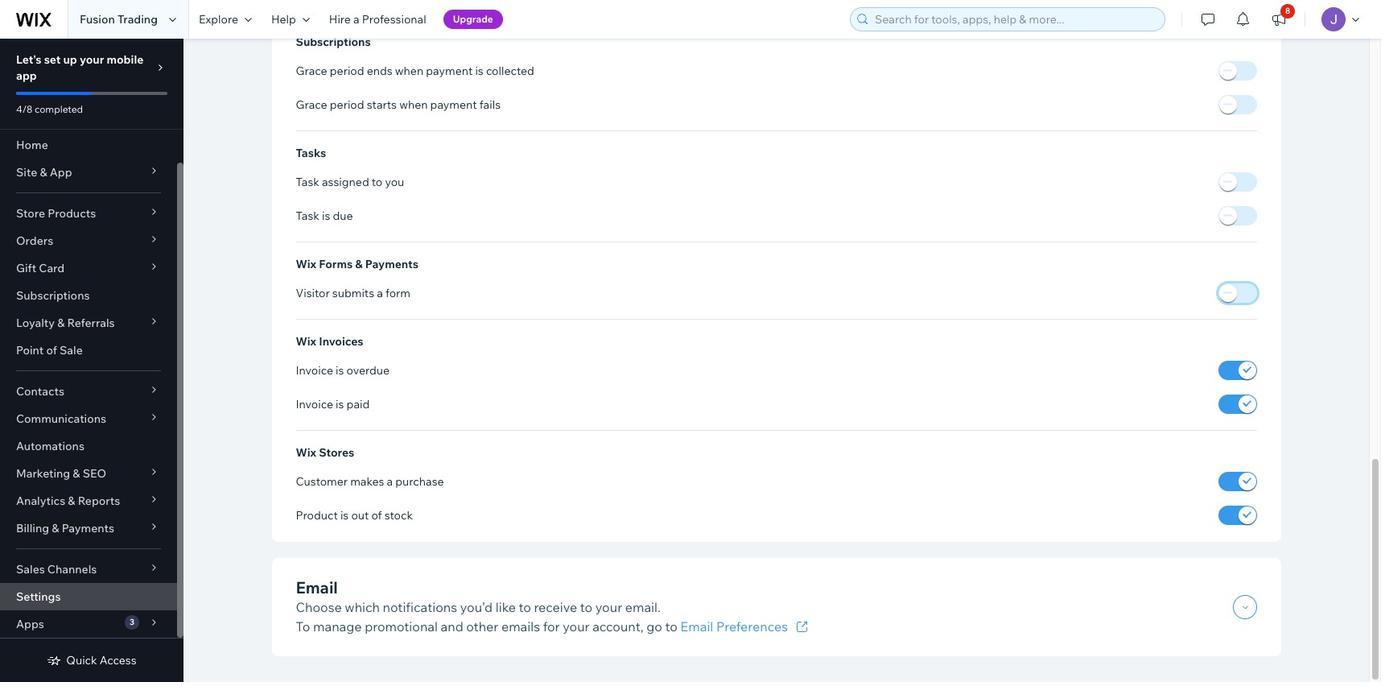 Task type: describe. For each thing, give the bounding box(es) containing it.
loyalty & referrals button
[[0, 309, 177, 337]]

submits
[[332, 286, 375, 300]]

sales
[[16, 562, 45, 577]]

stock
[[385, 508, 413, 523]]

wix stores
[[296, 445, 355, 460]]

paid
[[347, 397, 370, 411]]

marketing
[[16, 466, 70, 481]]

to right like
[[519, 599, 531, 615]]

store products
[[16, 206, 96, 221]]

invoice is overdue
[[296, 363, 390, 378]]

email for email choose which notifications you'd like to receive to your email.
[[296, 577, 338, 598]]

hire a professional link
[[320, 0, 436, 39]]

gift
[[16, 261, 36, 275]]

receive
[[534, 599, 578, 615]]

billing
[[16, 521, 49, 536]]

and
[[441, 618, 464, 635]]

payment for fails
[[431, 97, 477, 112]]

settings
[[16, 590, 61, 604]]

orders button
[[0, 227, 177, 254]]

customer makes a purchase
[[296, 474, 444, 489]]

help button
[[262, 0, 320, 39]]

quick access button
[[47, 653, 137, 668]]

sidebar element
[[0, 39, 184, 682]]

invoice for invoice is overdue
[[296, 363, 333, 378]]

product
[[296, 508, 338, 523]]

set
[[44, 52, 61, 67]]

task for task assigned to you
[[296, 174, 320, 189]]

& for seo
[[73, 466, 80, 481]]

wix forms & payments
[[296, 257, 419, 271]]

starts
[[367, 97, 397, 112]]

is for paid
[[336, 397, 344, 411]]

3
[[130, 617, 134, 627]]

home link
[[0, 131, 177, 159]]

invoice for invoice is paid
[[296, 397, 333, 411]]

customer
[[296, 474, 348, 489]]

like
[[496, 599, 516, 615]]

which
[[345, 599, 380, 615]]

a for makes
[[387, 474, 393, 489]]

app
[[50, 165, 72, 180]]

8 button
[[1262, 0, 1297, 39]]

billing & payments
[[16, 521, 114, 536]]

professional
[[362, 12, 427, 27]]

let's set up your mobile app
[[16, 52, 144, 83]]

contacts button
[[0, 378, 177, 405]]

assigned
[[322, 174, 369, 189]]

billing & payments button
[[0, 515, 177, 542]]

to left you on the left of the page
[[372, 174, 383, 189]]

analytics
[[16, 494, 65, 508]]

product is out of stock
[[296, 508, 413, 523]]

apps
[[16, 617, 44, 631]]

fails
[[480, 97, 501, 112]]

preferences
[[717, 618, 788, 635]]

gift card button
[[0, 254, 177, 282]]

fusion trading
[[80, 12, 158, 27]]

upgrade button
[[443, 10, 503, 29]]

gift card
[[16, 261, 65, 275]]

when for ends
[[395, 63, 424, 78]]

& right forms
[[355, 257, 363, 271]]

communications
[[16, 412, 106, 426]]

help
[[271, 12, 296, 27]]

& for payments
[[52, 521, 59, 536]]

hire
[[329, 12, 351, 27]]

to
[[296, 618, 310, 635]]

collected
[[486, 63, 535, 78]]

card
[[39, 261, 65, 275]]

wix for wix stores
[[296, 445, 317, 460]]

0 vertical spatial payments
[[366, 257, 419, 271]]

is for overdue
[[336, 363, 344, 378]]

marketing & seo
[[16, 466, 106, 481]]

grace period starts when payment fails
[[296, 97, 501, 112]]

products
[[48, 206, 96, 221]]

subscriptions inside subscriptions link
[[16, 288, 90, 303]]

fusion
[[80, 12, 115, 27]]

payment for is
[[426, 63, 473, 78]]

email for email preferences
[[681, 618, 714, 635]]

settings link
[[0, 583, 177, 610]]

up
[[63, 52, 77, 67]]

email preferences
[[681, 618, 788, 635]]

overdue
[[347, 363, 390, 378]]

app
[[16, 68, 37, 83]]

upgrade
[[453, 13, 494, 25]]

wix invoices
[[296, 334, 364, 349]]

grace period ends when payment is collected
[[296, 63, 535, 78]]

Search for tools, apps, help & more... field
[[871, 8, 1161, 31]]

promotional
[[365, 618, 438, 635]]

4/8
[[16, 103, 32, 115]]

is for due
[[322, 208, 330, 223]]

grace for grace period starts when payment fails
[[296, 97, 328, 112]]

for
[[543, 618, 560, 635]]

& for reports
[[68, 494, 75, 508]]



Task type: locate. For each thing, give the bounding box(es) containing it.
1 horizontal spatial of
[[372, 508, 382, 523]]

site & app
[[16, 165, 72, 180]]

2 horizontal spatial a
[[387, 474, 393, 489]]

invoices
[[319, 334, 364, 349]]

explore
[[199, 12, 238, 27]]

to right receive
[[581, 599, 593, 615]]

1 vertical spatial when
[[400, 97, 428, 112]]

is left paid
[[336, 397, 344, 411]]

wix left invoices
[[296, 334, 317, 349]]

loyalty & referrals
[[16, 316, 115, 330]]

email preferences link
[[681, 617, 813, 636]]

a right makes
[[387, 474, 393, 489]]

of left sale
[[46, 343, 57, 358]]

point of sale link
[[0, 337, 177, 364]]

2 horizontal spatial your
[[596, 599, 623, 615]]

& right the site at the top of page
[[40, 165, 47, 180]]

a
[[354, 12, 360, 27], [377, 286, 383, 300], [387, 474, 393, 489]]

email right go
[[681, 618, 714, 635]]

a right hire
[[354, 12, 360, 27]]

contacts
[[16, 384, 64, 399]]

of inside sidebar element
[[46, 343, 57, 358]]

ends
[[367, 63, 393, 78]]

1 vertical spatial task
[[296, 208, 320, 223]]

wix left forms
[[296, 257, 317, 271]]

sales channels
[[16, 562, 97, 577]]

0 horizontal spatial email
[[296, 577, 338, 598]]

& for app
[[40, 165, 47, 180]]

grace
[[296, 63, 328, 78], [296, 97, 328, 112]]

task is due
[[296, 208, 353, 223]]

0 vertical spatial grace
[[296, 63, 328, 78]]

0 vertical spatial subscriptions
[[296, 34, 371, 49]]

access
[[100, 653, 137, 668]]

0 vertical spatial period
[[330, 63, 364, 78]]

you
[[385, 174, 405, 189]]

0 vertical spatial invoice
[[296, 363, 333, 378]]

0 vertical spatial of
[[46, 343, 57, 358]]

& left reports
[[68, 494, 75, 508]]

store products button
[[0, 200, 177, 227]]

subscriptions
[[296, 34, 371, 49], [16, 288, 90, 303]]

when right the starts
[[400, 97, 428, 112]]

referrals
[[67, 316, 115, 330]]

1 horizontal spatial payments
[[366, 257, 419, 271]]

0 horizontal spatial payments
[[62, 521, 114, 536]]

is left collected
[[475, 63, 484, 78]]

email
[[296, 577, 338, 598], [681, 618, 714, 635]]

manage
[[313, 618, 362, 635]]

period for starts
[[330, 97, 364, 112]]

wix for wix forms & payments
[[296, 257, 317, 271]]

invoice down wix invoices
[[296, 363, 333, 378]]

& inside marketing & seo popup button
[[73, 466, 80, 481]]

0 vertical spatial a
[[354, 12, 360, 27]]

& left seo
[[73, 466, 80, 481]]

orders
[[16, 234, 53, 248]]

1 grace from the top
[[296, 63, 328, 78]]

payments inside dropdown button
[[62, 521, 114, 536]]

payments down analytics & reports dropdown button
[[62, 521, 114, 536]]

analytics & reports button
[[0, 487, 177, 515]]

mobile
[[107, 52, 144, 67]]

to right go
[[666, 618, 678, 635]]

period for ends
[[330, 63, 364, 78]]

0 vertical spatial task
[[296, 174, 320, 189]]

loyalty
[[16, 316, 55, 330]]

1 horizontal spatial email
[[681, 618, 714, 635]]

trading
[[118, 12, 158, 27]]

1 vertical spatial payments
[[62, 521, 114, 536]]

wix
[[296, 257, 317, 271], [296, 334, 317, 349], [296, 445, 317, 460]]

payment down 'upgrade' button
[[426, 63, 473, 78]]

payments up form
[[366, 257, 419, 271]]

period left ends
[[330, 63, 364, 78]]

you'd
[[460, 599, 493, 615]]

task down tasks
[[296, 174, 320, 189]]

a left form
[[377, 286, 383, 300]]

go
[[647, 618, 663, 635]]

site
[[16, 165, 37, 180]]

when
[[395, 63, 424, 78], [400, 97, 428, 112]]

point
[[16, 343, 44, 358]]

task assigned to you
[[296, 174, 405, 189]]

1 vertical spatial wix
[[296, 334, 317, 349]]

communications button
[[0, 405, 177, 432]]

is left due
[[322, 208, 330, 223]]

& right billing
[[52, 521, 59, 536]]

email up choose
[[296, 577, 338, 598]]

0 vertical spatial payment
[[426, 63, 473, 78]]

a for submits
[[377, 286, 383, 300]]

wix left "stores"
[[296, 445, 317, 460]]

1 task from the top
[[296, 174, 320, 189]]

a inside 'link'
[[354, 12, 360, 27]]

& right loyalty
[[57, 316, 65, 330]]

hire a professional
[[329, 12, 427, 27]]

1 vertical spatial payment
[[431, 97, 477, 112]]

invoice
[[296, 363, 333, 378], [296, 397, 333, 411]]

task left due
[[296, 208, 320, 223]]

email choose which notifications you'd like to receive to your email.
[[296, 577, 661, 615]]

2 grace from the top
[[296, 97, 328, 112]]

out
[[351, 508, 369, 523]]

1 vertical spatial invoice
[[296, 397, 333, 411]]

form
[[386, 286, 411, 300]]

emails
[[502, 618, 540, 635]]

1 invoice from the top
[[296, 363, 333, 378]]

due
[[333, 208, 353, 223]]

0 vertical spatial email
[[296, 577, 338, 598]]

2 vertical spatial wix
[[296, 445, 317, 460]]

1 wix from the top
[[296, 257, 317, 271]]

is left overdue
[[336, 363, 344, 378]]

quick
[[66, 653, 97, 668]]

1 vertical spatial email
[[681, 618, 714, 635]]

1 horizontal spatial a
[[377, 286, 383, 300]]

email inside email choose which notifications you'd like to receive to your email.
[[296, 577, 338, 598]]

is for out
[[341, 508, 349, 523]]

& inside analytics & reports dropdown button
[[68, 494, 75, 508]]

0 horizontal spatial your
[[80, 52, 104, 67]]

email.
[[626, 599, 661, 615]]

0 vertical spatial wix
[[296, 257, 317, 271]]

& inside loyalty & referrals popup button
[[57, 316, 65, 330]]

to
[[372, 174, 383, 189], [519, 599, 531, 615], [581, 599, 593, 615], [666, 618, 678, 635]]

grace for grace period ends when payment is collected
[[296, 63, 328, 78]]

4/8 completed
[[16, 103, 83, 115]]

site & app button
[[0, 159, 177, 186]]

1 vertical spatial your
[[596, 599, 623, 615]]

is
[[475, 63, 484, 78], [322, 208, 330, 223], [336, 363, 344, 378], [336, 397, 344, 411], [341, 508, 349, 523]]

your up account,
[[596, 599, 623, 615]]

your inside let's set up your mobile app
[[80, 52, 104, 67]]

2 period from the top
[[330, 97, 364, 112]]

marketing & seo button
[[0, 460, 177, 487]]

quick access
[[66, 653, 137, 668]]

let's
[[16, 52, 42, 67]]

payment left fails
[[431, 97, 477, 112]]

visitor submits a form
[[296, 286, 411, 300]]

when right ends
[[395, 63, 424, 78]]

other
[[467, 618, 499, 635]]

analytics & reports
[[16, 494, 120, 508]]

8
[[1286, 6, 1291, 16]]

of right out
[[372, 508, 382, 523]]

store
[[16, 206, 45, 221]]

2 vertical spatial a
[[387, 474, 393, 489]]

& inside site & app dropdown button
[[40, 165, 47, 180]]

1 vertical spatial a
[[377, 286, 383, 300]]

0 horizontal spatial subscriptions
[[16, 288, 90, 303]]

1 vertical spatial subscriptions
[[16, 288, 90, 303]]

period left the starts
[[330, 97, 364, 112]]

your right up
[[80, 52, 104, 67]]

& for referrals
[[57, 316, 65, 330]]

& inside billing & payments dropdown button
[[52, 521, 59, 536]]

your right for
[[563, 618, 590, 635]]

1 horizontal spatial subscriptions
[[296, 34, 371, 49]]

subscriptions down hire
[[296, 34, 371, 49]]

3 wix from the top
[[296, 445, 317, 460]]

2 wix from the top
[[296, 334, 317, 349]]

reports
[[78, 494, 120, 508]]

task for task is due
[[296, 208, 320, 223]]

subscriptions down card
[[16, 288, 90, 303]]

sales channels button
[[0, 556, 177, 583]]

when for starts
[[400, 97, 428, 112]]

invoice is paid
[[296, 397, 370, 411]]

2 invoice from the top
[[296, 397, 333, 411]]

0 vertical spatial when
[[395, 63, 424, 78]]

channels
[[47, 562, 97, 577]]

wix for wix invoices
[[296, 334, 317, 349]]

0 horizontal spatial a
[[354, 12, 360, 27]]

1 horizontal spatial your
[[563, 618, 590, 635]]

payment
[[426, 63, 473, 78], [431, 97, 477, 112]]

1 period from the top
[[330, 63, 364, 78]]

seo
[[83, 466, 106, 481]]

0 vertical spatial your
[[80, 52, 104, 67]]

1 vertical spatial period
[[330, 97, 364, 112]]

invoice left paid
[[296, 397, 333, 411]]

completed
[[35, 103, 83, 115]]

1 vertical spatial of
[[372, 508, 382, 523]]

stores
[[319, 445, 355, 460]]

2 task from the top
[[296, 208, 320, 223]]

is left out
[[341, 508, 349, 523]]

makes
[[351, 474, 384, 489]]

your inside email choose which notifications you'd like to receive to your email.
[[596, 599, 623, 615]]

2 vertical spatial your
[[563, 618, 590, 635]]

notifications
[[383, 599, 458, 615]]

1 vertical spatial grace
[[296, 97, 328, 112]]

grace up tasks
[[296, 97, 328, 112]]

0 horizontal spatial of
[[46, 343, 57, 358]]

grace down help button
[[296, 63, 328, 78]]

&
[[40, 165, 47, 180], [355, 257, 363, 271], [57, 316, 65, 330], [73, 466, 80, 481], [68, 494, 75, 508], [52, 521, 59, 536]]



Task type: vqa. For each thing, say whether or not it's contained in the screenshot.
emails
yes



